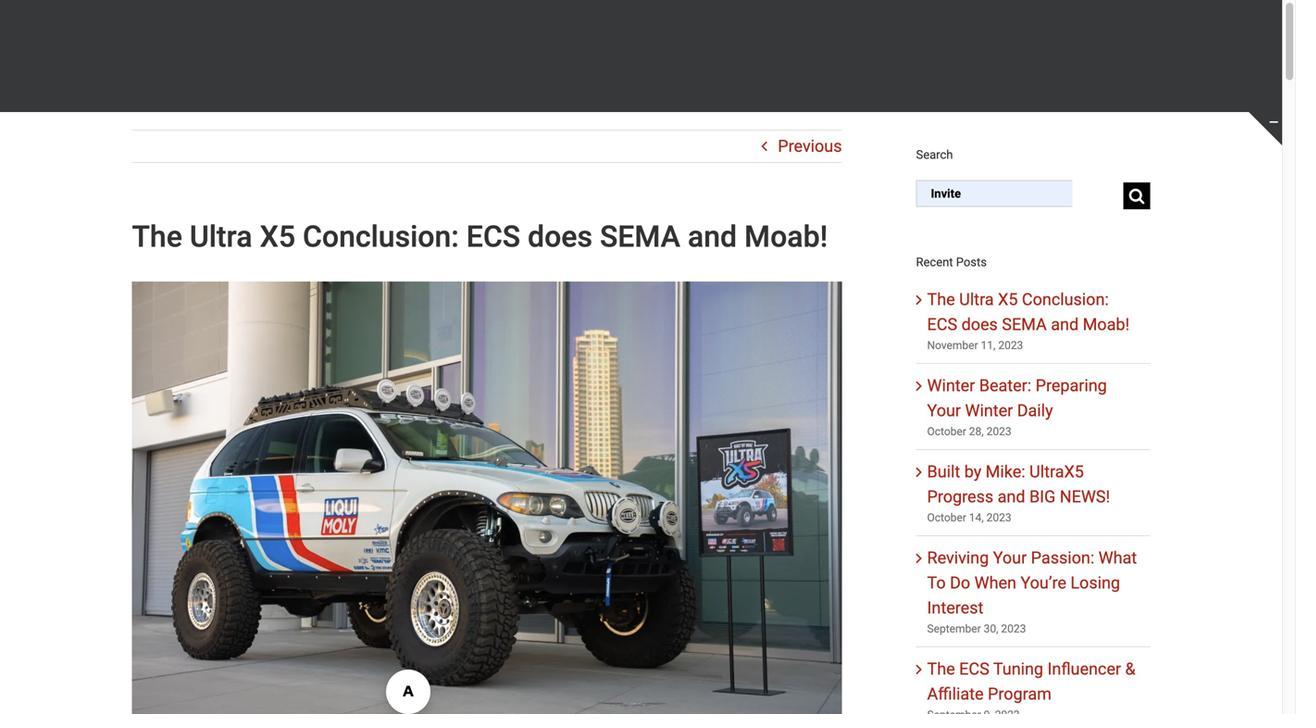Task type: locate. For each thing, give the bounding box(es) containing it.
and for the ultra x5 conclusion: ecs does sema and moab! november 11, 2023
[[1051, 315, 1079, 334]]

tuning
[[994, 660, 1044, 679]]

october down progress
[[928, 511, 967, 524]]

1 vertical spatial and
[[1051, 315, 1079, 334]]

does inside the ultra x5 conclusion: ecs does sema and moab! november 11, 2023
[[962, 315, 998, 334]]

conclusion:
[[303, 219, 459, 254], [1022, 290, 1109, 309]]

0 vertical spatial sema
[[600, 219, 681, 254]]

0 vertical spatial conclusion:
[[303, 219, 459, 254]]

reviving your passion: what to do when you're losing interest link
[[928, 548, 1137, 618]]

moab!
[[745, 219, 828, 254], [1083, 315, 1130, 334]]

1 vertical spatial moab!
[[1083, 315, 1130, 334]]

winter up 28,
[[965, 401, 1013, 421]]

0 vertical spatial and
[[688, 219, 737, 254]]

the inside the ultra x5 conclusion: ecs does sema and moab! november 11, 2023
[[928, 290, 956, 309]]

the
[[132, 219, 182, 254], [928, 290, 956, 309], [928, 660, 956, 679]]

1 vertical spatial conclusion:
[[1022, 290, 1109, 309]]

does
[[528, 219, 593, 254], [962, 315, 998, 334]]

ultra inside the ultra x5 conclusion: ecs does sema and moab! november 11, 2023
[[960, 290, 994, 309]]

by
[[965, 462, 982, 482]]

posts
[[956, 255, 987, 269]]

0 vertical spatial the
[[132, 219, 182, 254]]

1 horizontal spatial sema
[[1002, 315, 1047, 334]]

ecs for the ultra x5 conclusion: ecs does sema and moab! november 11, 2023
[[928, 315, 958, 334]]

None search field
[[916, 180, 1151, 211]]

1 horizontal spatial conclusion:
[[1022, 290, 1109, 309]]

2023 inside winter beater: preparing your winter daily october 28, 2023
[[987, 425, 1012, 438]]

2 vertical spatial ecs
[[960, 660, 990, 679]]

1 horizontal spatial and
[[998, 487, 1026, 507]]

section
[[916, 130, 1151, 714]]

1 vertical spatial ecs
[[928, 315, 958, 334]]

winter down november at the right of page
[[928, 376, 976, 396]]

0 horizontal spatial does
[[528, 219, 593, 254]]

built
[[928, 462, 961, 482]]

2023
[[999, 339, 1024, 352], [987, 425, 1012, 438], [987, 511, 1012, 524], [1002, 622, 1027, 635]]

the inside the ecs tuning influencer & affiliate program
[[928, 660, 956, 679]]

x5
[[260, 219, 295, 254], [998, 290, 1018, 309]]

0 horizontal spatial moab!
[[745, 219, 828, 254]]

0 vertical spatial ecs
[[467, 219, 521, 254]]

ultra x5 batch 1 3 image
[[132, 282, 842, 714]]

moab! inside the ultra x5 conclusion: ecs does sema and moab! november 11, 2023
[[1083, 315, 1130, 334]]

2023 inside reviving your passion: what to do when you're losing interest september 30, 2023
[[1002, 622, 1027, 635]]

2023 inside the ultra x5 conclusion: ecs does sema and moab! november 11, 2023
[[999, 339, 1024, 352]]

1 vertical spatial sema
[[1002, 315, 1047, 334]]

mike:
[[986, 462, 1026, 482]]

2023 right 14,
[[987, 511, 1012, 524]]

1 vertical spatial ultra
[[960, 290, 994, 309]]

interest
[[928, 598, 984, 618]]

winter beater: preparing your winter daily link
[[928, 376, 1107, 421]]

winter
[[928, 376, 976, 396], [965, 401, 1013, 421]]

x5 inside the ultra x5 conclusion: ecs does sema and moab! november 11, 2023
[[998, 290, 1018, 309]]

0 horizontal spatial sema
[[600, 219, 681, 254]]

&
[[1126, 660, 1136, 679]]

daily
[[1018, 401, 1054, 421]]

1 horizontal spatial x5
[[998, 290, 1018, 309]]

1 vertical spatial x5
[[998, 290, 1018, 309]]

program
[[988, 685, 1052, 704]]

2023 right 30,
[[1002, 622, 1027, 635]]

affiliate
[[928, 685, 984, 704]]

the for the ultra x5 conclusion: ecs does sema and moab!
[[132, 219, 182, 254]]

and
[[688, 219, 737, 254], [1051, 315, 1079, 334], [998, 487, 1026, 507]]

big
[[1030, 487, 1056, 507]]

1 horizontal spatial does
[[962, 315, 998, 334]]

0 horizontal spatial x5
[[260, 219, 295, 254]]

preparing
[[1036, 376, 1107, 396]]

ecs inside the ultra x5 conclusion: ecs does sema and moab! november 11, 2023
[[928, 315, 958, 334]]

and inside the ultra x5 conclusion: ecs does sema and moab! november 11, 2023
[[1051, 315, 1079, 334]]

the ultra x5 conclusion: ecs does sema and moab!
[[132, 219, 828, 254]]

conclusion: inside the ultra x5 conclusion: ecs does sema and moab! november 11, 2023
[[1022, 290, 1109, 309]]

what
[[1099, 548, 1137, 568]]

1 vertical spatial does
[[962, 315, 998, 334]]

0 horizontal spatial conclusion:
[[303, 219, 459, 254]]

1 horizontal spatial ecs
[[928, 315, 958, 334]]

october left 28,
[[928, 425, 967, 438]]

2 vertical spatial the
[[928, 660, 956, 679]]

conclusion: for the ultra x5 conclusion: ecs does sema and moab! november 11, 2023
[[1022, 290, 1109, 309]]

0 vertical spatial winter
[[928, 376, 976, 396]]

sema inside the ultra x5 conclusion: ecs does sema and moab! november 11, 2023
[[1002, 315, 1047, 334]]

0 vertical spatial october
[[928, 425, 967, 438]]

recent
[[916, 255, 953, 269]]

october inside built by mike: ultrax5 progress and big news! october 14, 2023
[[928, 511, 967, 524]]

x5 for the ultra x5 conclusion: ecs does sema and moab! november 11, 2023
[[998, 290, 1018, 309]]

1 horizontal spatial ultra
[[960, 290, 994, 309]]

october inside winter beater: preparing your winter daily october 28, 2023
[[928, 425, 967, 438]]

2 vertical spatial and
[[998, 487, 1026, 507]]

0 horizontal spatial your
[[928, 401, 961, 421]]

0 horizontal spatial ultra
[[190, 219, 252, 254]]

ecs
[[467, 219, 521, 254], [928, 315, 958, 334], [960, 660, 990, 679]]

your
[[928, 401, 961, 421], [993, 548, 1027, 568]]

ultra for the ultra x5 conclusion: ecs does sema and moab!
[[190, 219, 252, 254]]

0 vertical spatial x5
[[260, 219, 295, 254]]

0 horizontal spatial and
[[688, 219, 737, 254]]

built by mike: ultrax5 progress and big news! link
[[928, 462, 1111, 507]]

your up 'built'
[[928, 401, 961, 421]]

1 horizontal spatial moab!
[[1083, 315, 1130, 334]]

Search... search field
[[916, 180, 1073, 207]]

1 vertical spatial october
[[928, 511, 967, 524]]

2023 right the 11,
[[999, 339, 1024, 352]]

None submit
[[1124, 182, 1151, 209]]

0 vertical spatial does
[[528, 219, 593, 254]]

1 vertical spatial the
[[928, 290, 956, 309]]

2023 right 28,
[[987, 425, 1012, 438]]

2 horizontal spatial and
[[1051, 315, 1079, 334]]

october
[[928, 425, 967, 438], [928, 511, 967, 524]]

1 vertical spatial your
[[993, 548, 1027, 568]]

2 october from the top
[[928, 511, 967, 524]]

you're
[[1021, 573, 1067, 593]]

news!
[[1060, 487, 1111, 507]]

your up when
[[993, 548, 1027, 568]]

0 vertical spatial your
[[928, 401, 961, 421]]

moab! for the ultra x5 conclusion: ecs does sema and moab! november 11, 2023
[[1083, 315, 1130, 334]]

ultra
[[190, 219, 252, 254], [960, 290, 994, 309]]

2 horizontal spatial ecs
[[960, 660, 990, 679]]

0 horizontal spatial ecs
[[467, 219, 521, 254]]

14,
[[969, 511, 984, 524]]

0 vertical spatial moab!
[[745, 219, 828, 254]]

ultra for the ultra x5 conclusion: ecs does sema and moab! november 11, 2023
[[960, 290, 994, 309]]

1 horizontal spatial your
[[993, 548, 1027, 568]]

sema
[[600, 219, 681, 254], [1002, 315, 1047, 334]]

1 october from the top
[[928, 425, 967, 438]]

sema for the ultra x5 conclusion: ecs does sema and moab!
[[600, 219, 681, 254]]

when
[[975, 573, 1017, 593]]

0 vertical spatial ultra
[[190, 219, 252, 254]]

ecs for the ultra x5 conclusion: ecs does sema and moab!
[[467, 219, 521, 254]]

and inside built by mike: ultrax5 progress and big news! october 14, 2023
[[998, 487, 1026, 507]]



Task type: describe. For each thing, give the bounding box(es) containing it.
the for the ecs tuning influencer & affiliate program
[[928, 660, 956, 679]]

losing
[[1071, 573, 1121, 593]]

and for the ultra x5 conclusion: ecs does sema and moab!
[[688, 219, 737, 254]]

november
[[928, 339, 979, 352]]

reviving
[[928, 548, 989, 568]]

2023 inside built by mike: ultrax5 progress and big news! october 14, 2023
[[987, 511, 1012, 524]]

section containing the ultra x5 conclusion: ecs does sema and moab!
[[916, 130, 1151, 714]]

the for the ultra x5 conclusion: ecs does sema and moab! november 11, 2023
[[928, 290, 956, 309]]

passion:
[[1031, 548, 1095, 568]]

does for the ultra x5 conclusion: ecs does sema and moab! november 11, 2023
[[962, 315, 998, 334]]

the ultra x5 conclusion: ecs does sema and moab! link
[[928, 290, 1130, 334]]

the ecs tuning influencer & affiliate program
[[928, 660, 1136, 704]]

moab! for the ultra x5 conclusion: ecs does sema and moab!
[[745, 219, 828, 254]]

none submit inside section
[[1124, 182, 1151, 209]]

11,
[[981, 339, 996, 352]]

reviving your passion: what to do when you're losing interest september 30, 2023
[[928, 548, 1137, 635]]

built by mike: ultrax5 progress and big news! october 14, 2023
[[928, 462, 1111, 524]]

does for the ultra x5 conclusion: ecs does sema and moab!
[[528, 219, 593, 254]]

to
[[928, 573, 946, 593]]

winter beater: preparing your winter daily october 28, 2023
[[928, 376, 1107, 438]]

your inside reviving your passion: what to do when you're losing interest september 30, 2023
[[993, 548, 1027, 568]]

sema for the ultra x5 conclusion: ecs does sema and moab! november 11, 2023
[[1002, 315, 1047, 334]]

your inside winter beater: preparing your winter daily october 28, 2023
[[928, 401, 961, 421]]

do
[[950, 573, 971, 593]]

ecs inside the ecs tuning influencer & affiliate program
[[960, 660, 990, 679]]

ultrax5
[[1030, 462, 1084, 482]]

search
[[916, 148, 953, 161]]

influencer
[[1048, 660, 1122, 679]]

recent posts
[[916, 255, 987, 269]]

previous
[[778, 137, 842, 156]]

28,
[[969, 425, 984, 438]]

previous link
[[778, 131, 842, 162]]

beater:
[[980, 376, 1032, 396]]

1 vertical spatial winter
[[965, 401, 1013, 421]]

x5 for the ultra x5 conclusion: ecs does sema and moab!
[[260, 219, 295, 254]]

september
[[928, 622, 981, 635]]

conclusion: for the ultra x5 conclusion: ecs does sema and moab!
[[303, 219, 459, 254]]

30,
[[984, 622, 999, 635]]

the ultra x5 conclusion: ecs does sema and moab! november 11, 2023
[[928, 290, 1130, 352]]

progress
[[928, 487, 994, 507]]

the ecs tuning influencer & affiliate program link
[[928, 660, 1136, 704]]



Task type: vqa. For each thing, say whether or not it's contained in the screenshot.
likely
no



